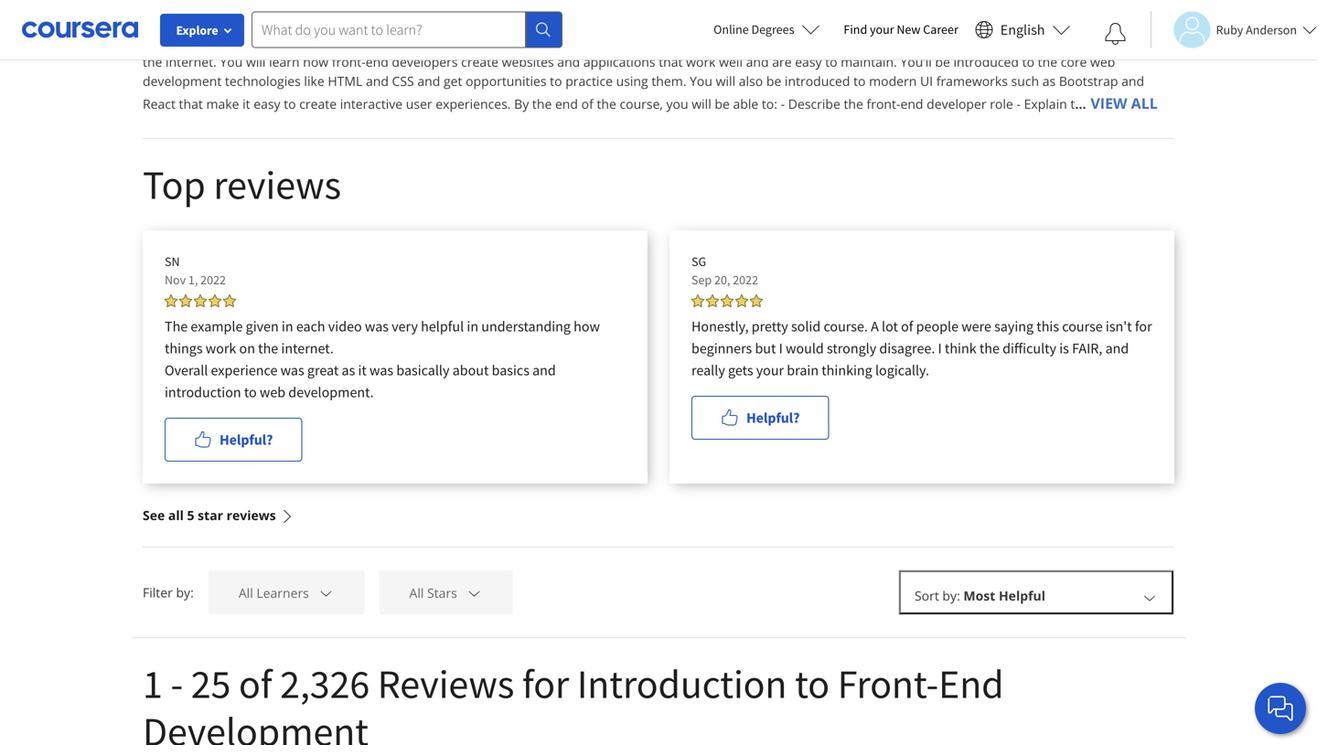 Task type: vqa. For each thing, say whether or not it's contained in the screenshot.
enroll
no



Task type: describe. For each thing, give the bounding box(es) containing it.
1 vertical spatial technologies
[[225, 72, 301, 90]]

5 filled star image from the left
[[721, 295, 734, 307]]

stars
[[427, 585, 457, 602]]

and up also at the right of page
[[746, 53, 769, 70]]

0 vertical spatial core
[[896, 34, 922, 51]]

about inside the example given in each video was very helpful in understanding how things work on the internet. overall experience was great as it was basically about basics and introduction to web development.
[[453, 361, 489, 380]]

0 horizontal spatial front-
[[332, 53, 366, 70]]

like
[[304, 72, 325, 90]]

2 filled star image from the left
[[692, 295, 705, 307]]

and up practice
[[558, 53, 580, 70]]

development,
[[372, 15, 456, 32]]

all for all stars
[[409, 585, 424, 602]]

0 vertical spatial introduced
[[954, 53, 1019, 70]]

bootstrap
[[1060, 72, 1119, 90]]

2 filled star image from the left
[[179, 295, 192, 307]]

disagree.
[[880, 340, 936, 358]]

solid
[[792, 318, 821, 336]]

the inside the example given in each video was very helpful in understanding how things work on the internet. overall experience was great as it was basically about basics and introduction to web development.
[[258, 340, 278, 358]]

4 filled star image from the left
[[736, 295, 749, 307]]

most
[[964, 588, 996, 605]]

of up 'maintain.'
[[857, 34, 869, 51]]

online
[[714, 21, 749, 38]]

0 vertical spatial reviews
[[214, 159, 341, 210]]

of inside 1 - 25 of 2,326 reviews for introduction to front-end development
[[239, 659, 272, 710]]

pretty
[[752, 318, 789, 336]]

0 horizontal spatial course
[[509, 15, 549, 32]]

difficulty
[[1003, 340, 1057, 358]]

1 vertical spatial that
[[659, 53, 683, 70]]

user
[[406, 95, 433, 113]]

and up view all button
[[1122, 72, 1145, 90]]

1 horizontal spatial in
[[467, 318, 479, 336]]

explain
[[1025, 95, 1068, 113]]

view all button
[[1090, 91, 1159, 116]]

0 vertical spatial be
[[936, 53, 951, 70]]

applications
[[584, 53, 656, 70]]

place
[[937, 15, 969, 32]]

sn
[[165, 253, 180, 270]]

1 vertical spatial you
[[220, 53, 243, 70]]

honestly, pretty solid course. a lot of people were saying this course isn't for beginners but i would strongly disagree. i think the difficulty is fair, and really gets your brain thinking logically.
[[692, 318, 1153, 380]]

was left 'very'
[[365, 318, 389, 336]]

and down the place
[[925, 34, 948, 51]]

0 vertical spatial helpful?
[[747, 409, 800, 427]]

developer.
[[171, 34, 234, 51]]

filter
[[143, 584, 173, 602]]

new
[[897, 21, 921, 38]]

chevron down image for stars
[[466, 585, 483, 602]]

helpful
[[999, 588, 1046, 605]]

0 horizontal spatial helpful?
[[220, 431, 273, 449]]

it inside welcome to introduction to front-end development, the first course in the meta front-end developer program.    this course is a good place to start if you want to become a web developer. you will learn about the day-to-day responsibilities of a web developer and get a general understanding of the core and underlying technologies that power the internet. you will learn how front-end developers create websites and applications that work well and are easy to maintain.   you'll be introduced to the core web development technologies like html and css and get opportunities to practice using them. you will also be introduced to modern ui frameworks such as bootstrap and react that make it easy to create interactive user experiences.   by the end of the course, you will be able to:  - describe the front-end developer role  - explain t ... view all
[[243, 95, 250, 113]]

1 horizontal spatial core
[[1061, 53, 1088, 70]]

0 horizontal spatial be
[[715, 95, 730, 113]]

make
[[206, 95, 239, 113]]

by: for filter
[[176, 584, 194, 602]]

sort
[[915, 588, 940, 605]]

1 horizontal spatial front-
[[623, 15, 660, 32]]

1 - 25 of 2,326 reviews for introduction to front-end development
[[143, 659, 1004, 746]]

modern
[[869, 72, 917, 90]]

using
[[616, 72, 649, 90]]

online degrees button
[[699, 9, 835, 49]]

is inside welcome to introduction to front-end development, the first course in the meta front-end developer program.    this course is a good place to start if you want to become a web developer. you will learn about the day-to-day responsibilities of a web developer and get a general understanding of the core and underlying technologies that power the internet. you will learn how front-end developers create websites and applications that work well and are easy to maintain.   you'll be introduced to the core web development technologies like html and css and get opportunities to practice using them. you will also be introduced to modern ui frameworks such as bootstrap and react that make it easy to create interactive user experiences.   by the end of the course, you will be able to:  - describe the front-end developer role  - explain t ... view all
[[880, 15, 890, 32]]

work inside the example given in each video was very helpful in understanding how things work on the internet. overall experience was great as it was basically about basics and introduction to web development.
[[206, 340, 236, 358]]

people
[[917, 318, 959, 336]]

view
[[1091, 93, 1128, 113]]

1 horizontal spatial you
[[1029, 15, 1051, 32]]

were
[[962, 318, 992, 336]]

1 horizontal spatial get
[[686, 34, 704, 51]]

logically.
[[876, 361, 930, 380]]

the example given in each video was very helpful in understanding how things work on the internet. overall experience was great as it was basically about basics and introduction to web development.
[[165, 318, 600, 402]]

web inside the example given in each video was very helpful in understanding how things work on the internet. overall experience was great as it was basically about basics and introduction to web development.
[[260, 383, 286, 402]]

career
[[924, 21, 959, 38]]

1 horizontal spatial front-
[[867, 95, 901, 113]]

0 horizontal spatial easy
[[254, 95, 281, 113]]

the up 'maintain.'
[[873, 34, 892, 51]]

reviews inside button
[[227, 507, 276, 524]]

1 horizontal spatial end
[[555, 95, 578, 113]]

thinking
[[822, 361, 873, 380]]

this
[[1037, 318, 1060, 336]]

are
[[773, 53, 792, 70]]

1
[[143, 659, 163, 710]]

explore
[[176, 22, 218, 38]]

coursera image
[[22, 15, 138, 44]]

the left day-
[[359, 34, 379, 51]]

the up development
[[143, 53, 162, 70]]

front- inside 1 - 25 of 2,326 reviews for introduction to front-end development
[[838, 659, 939, 710]]

1 vertical spatial be
[[767, 72, 782, 90]]

1 vertical spatial introduced
[[785, 72, 851, 90]]

anderson
[[1247, 22, 1298, 38]]

if
[[1019, 15, 1026, 32]]

0 horizontal spatial that
[[179, 95, 203, 113]]

power
[[1125, 34, 1163, 51]]

2 i from the left
[[938, 340, 942, 358]]

and up them.
[[660, 34, 682, 51]]

strongly
[[827, 340, 877, 358]]

t
[[1071, 95, 1076, 113]]

to-
[[408, 34, 424, 51]]

top reviews
[[143, 159, 341, 210]]

end inside 1 - 25 of 2,326 reviews for introduction to front-end development
[[939, 659, 1004, 710]]

css
[[392, 72, 414, 90]]

see all 5 star reviews button
[[143, 484, 294, 547]]

frameworks
[[937, 72, 1008, 90]]

developers
[[392, 53, 458, 70]]

your inside honestly, pretty solid course. a lot of people were saying this course isn't for beginners but i would strongly disagree. i think the difficulty is fair, and really gets your brain thinking logically.
[[757, 361, 784, 380]]

the inside honestly, pretty solid course. a lot of people were saying this course isn't for beginners but i would strongly disagree. i think the difficulty is fair, and really gets your brain thinking logically.
[[980, 340, 1000, 358]]

all stars
[[409, 585, 457, 602]]

reviews
[[378, 659, 514, 710]]

fair,
[[1073, 340, 1103, 358]]

good
[[904, 15, 934, 32]]

...
[[1076, 95, 1087, 113]]

2 horizontal spatial that
[[1098, 34, 1122, 51]]

of inside honestly, pretty solid course. a lot of people were saying this course isn't for beginners but i would strongly disagree. i think the difficulty is fair, and really gets your brain thinking logically.
[[901, 318, 914, 336]]

basically
[[397, 361, 450, 380]]

program.
[[750, 15, 806, 32]]

practice
[[566, 72, 613, 90]]

of up websites
[[542, 34, 554, 51]]

great
[[307, 361, 339, 380]]

all inside welcome to introduction to front-end development, the first course in the meta front-end developer program.    this course is a good place to start if you want to become a web developer. you will learn about the day-to-day responsibilities of a web developer and get a general understanding of the core and underlying technologies that power the internet. you will learn how front-end developers create websites and applications that work well and are easy to maintain.   you'll be introduced to the core web development technologies like html and css and get opportunities to practice using them. you will also be introduced to modern ui frameworks such as bootstrap and react that make it easy to create interactive user experiences.   by the end of the course, you will be able to:  - describe the front-end developer role  - explain t ... view all
[[1132, 93, 1158, 113]]

1 vertical spatial create
[[299, 95, 337, 113]]

role
[[990, 95, 1014, 113]]

1 filled star image from the left
[[194, 295, 207, 307]]

1 i from the left
[[779, 340, 783, 358]]

the left meta
[[567, 15, 586, 32]]

think
[[945, 340, 977, 358]]

1 horizontal spatial helpful? button
[[692, 396, 830, 440]]

1 horizontal spatial course
[[837, 15, 877, 32]]

sep
[[692, 272, 712, 288]]

responsibilities
[[449, 34, 539, 51]]

0 horizontal spatial end
[[366, 53, 389, 70]]

0 horizontal spatial in
[[282, 318, 293, 336]]

interactive
[[340, 95, 403, 113]]

introduction inside 1 - 25 of 2,326 reviews for introduction to front-end development
[[577, 659, 787, 710]]

basics
[[492, 361, 530, 380]]

understanding inside welcome to introduction to front-end development, the first course in the meta front-end developer program.    this course is a good place to start if you want to become a web developer. you will learn about the day-to-day responsibilities of a web developer and get a general understanding of the core and underlying technologies that power the internet. you will learn how front-end developers create websites and applications that work well and are easy to maintain.   you'll be introduced to the core web development technologies like html and css and get opportunities to practice using them. you will also be introduced to modern ui frameworks such as bootstrap and react that make it easy to create interactive user experiences.   by the end of the course, you will be able to:  - describe the front-end developer role  - explain t ... view all
[[766, 34, 854, 51]]

all stars button
[[379, 571, 513, 615]]

sg sep 20, 2022
[[692, 253, 759, 288]]

ruby anderson button
[[1151, 11, 1318, 48]]

1 filled star image from the left
[[165, 295, 178, 307]]

all for all learners
[[239, 585, 253, 602]]

things
[[165, 340, 203, 358]]

0 horizontal spatial front-
[[310, 15, 346, 32]]

given
[[246, 318, 279, 336]]

web up bootstrap
[[1091, 53, 1116, 70]]

0 horizontal spatial helpful? button
[[165, 418, 302, 462]]

and down 'developers'
[[418, 72, 440, 90]]

experience
[[211, 361, 278, 380]]

3 filled star image from the left
[[706, 295, 719, 307]]

this
[[809, 15, 834, 32]]

explore button
[[160, 14, 244, 47]]



Task type: locate. For each thing, give the bounding box(es) containing it.
1 chevron down image from the left
[[318, 585, 334, 602]]

1 horizontal spatial helpful?
[[747, 409, 800, 427]]

developer up applications
[[596, 34, 656, 51]]

1 horizontal spatial chevron down image
[[466, 585, 483, 602]]

1 vertical spatial helpful?
[[220, 431, 273, 449]]

filled star image
[[165, 295, 178, 307], [179, 295, 192, 307], [209, 295, 221, 307], [223, 295, 236, 307], [721, 295, 734, 307], [750, 295, 763, 307]]

by: for sort
[[943, 588, 961, 605]]

internet. down each on the top left of the page
[[281, 340, 334, 358]]

0 vertical spatial that
[[1098, 34, 1122, 51]]

your right find
[[870, 21, 895, 38]]

create down responsibilities
[[461, 53, 499, 70]]

1 2022 from the left
[[201, 272, 226, 288]]

front- up html
[[332, 53, 366, 70]]

the right by
[[533, 95, 552, 113]]

None search field
[[252, 11, 563, 48]]

beginners
[[692, 340, 752, 358]]

was left basically
[[370, 361, 394, 380]]

25
[[191, 659, 231, 710]]

0 vertical spatial work
[[686, 53, 716, 70]]

the left first
[[459, 15, 479, 32]]

was left great
[[281, 361, 304, 380]]

1 vertical spatial core
[[1061, 53, 1088, 70]]

as inside the example given in each video was very helpful in understanding how things work on the internet. overall experience was great as it was basically about basics and introduction to web development.
[[342, 361, 355, 380]]

understanding down this
[[766, 34, 854, 51]]

and right the basics
[[533, 361, 556, 380]]

of down practice
[[582, 95, 594, 113]]

that
[[1098, 34, 1122, 51], [659, 53, 683, 70], [179, 95, 203, 113]]

you down developer.
[[220, 53, 243, 70]]

2 vertical spatial be
[[715, 95, 730, 113]]

is left new
[[880, 15, 890, 32]]

front- down modern
[[867, 95, 901, 113]]

helpful? button down "gets"
[[692, 396, 830, 440]]

5
[[187, 507, 194, 524]]

easy right are
[[795, 53, 822, 70]]

0 horizontal spatial all
[[239, 585, 253, 602]]

really
[[692, 361, 726, 380]]

for inside 1 - 25 of 2,326 reviews for introduction to front-end development
[[522, 659, 569, 710]]

video
[[328, 318, 362, 336]]

sn nov 1, 2022
[[165, 253, 226, 288]]

2022 inside 'sn nov 1, 2022'
[[201, 272, 226, 288]]

1 horizontal spatial work
[[686, 53, 716, 70]]

course
[[509, 15, 549, 32], [837, 15, 877, 32], [1063, 318, 1103, 336]]

filled star image up honestly,
[[736, 295, 749, 307]]

1 horizontal spatial create
[[461, 53, 499, 70]]

internet. inside the example given in each video was very helpful in understanding how things work on the internet. overall experience was great as it was basically about basics and introduction to web development.
[[281, 340, 334, 358]]

work
[[686, 53, 716, 70], [206, 340, 236, 358]]

0 horizontal spatial developer
[[596, 34, 656, 51]]

helpful?
[[747, 409, 800, 427], [220, 431, 273, 449]]

0 vertical spatial front-
[[332, 53, 366, 70]]

1 horizontal spatial introduced
[[954, 53, 1019, 70]]

all left stars
[[409, 585, 424, 602]]

as up explain in the right top of the page
[[1043, 72, 1056, 90]]

in right helpful
[[467, 318, 479, 336]]

see
[[143, 507, 165, 524]]

html
[[328, 72, 363, 90]]

and inside honestly, pretty solid course. a lot of people were saying this course isn't for beginners but i would strongly disagree. i think the difficulty is fair, and really gets your brain thinking logically.
[[1106, 340, 1130, 358]]

0 vertical spatial you
[[1029, 15, 1051, 32]]

2 chevron down image from the left
[[466, 585, 483, 602]]

in left meta
[[552, 15, 563, 32]]

how inside the example given in each video was very helpful in understanding how things work on the internet. overall experience was great as it was basically about basics and introduction to web development.
[[574, 318, 600, 336]]

1 vertical spatial learn
[[269, 53, 300, 70]]

it inside the example given in each video was very helpful in understanding how things work on the internet. overall experience was great as it was basically about basics and introduction to web development.
[[358, 361, 367, 380]]

experiences.
[[436, 95, 511, 113]]

20,
[[715, 272, 731, 288]]

0 horizontal spatial create
[[299, 95, 337, 113]]

want
[[1055, 15, 1084, 32]]

1 horizontal spatial that
[[659, 53, 683, 70]]

1 horizontal spatial as
[[1043, 72, 1056, 90]]

What do you want to learn? text field
[[252, 11, 526, 48]]

web down welcome at the left
[[143, 34, 168, 51]]

chevron down image for learners
[[318, 585, 334, 602]]

2 vertical spatial you
[[690, 72, 713, 90]]

the up such
[[1038, 53, 1058, 70]]

1 horizontal spatial i
[[938, 340, 942, 358]]

introduced
[[954, 53, 1019, 70], [785, 72, 851, 90]]

core up you'll
[[896, 34, 922, 51]]

day-
[[382, 34, 408, 51]]

3 filled star image from the left
[[209, 295, 221, 307]]

is inside honestly, pretty solid course. a lot of people were saying this course isn't for beginners but i would strongly disagree. i think the difficulty is fair, and really gets your brain thinking logically.
[[1060, 340, 1070, 358]]

2 horizontal spatial all
[[1132, 93, 1158, 113]]

course.
[[824, 318, 868, 336]]

english button
[[968, 0, 1078, 59]]

and
[[660, 34, 682, 51], [925, 34, 948, 51], [558, 53, 580, 70], [746, 53, 769, 70], [366, 72, 389, 90], [418, 72, 440, 90], [1122, 72, 1145, 90], [1106, 340, 1130, 358], [533, 361, 556, 380]]

0 horizontal spatial end
[[346, 15, 369, 32]]

development.
[[289, 383, 374, 402]]

it up development.
[[358, 361, 367, 380]]

of
[[542, 34, 554, 51], [857, 34, 869, 51], [582, 95, 594, 113], [901, 318, 914, 336], [239, 659, 272, 710]]

about left the basics
[[453, 361, 489, 380]]

developer
[[686, 15, 747, 32]]

chevron down image inside all stars button
[[466, 585, 483, 602]]

0 horizontal spatial is
[[880, 15, 890, 32]]

1 horizontal spatial technologies
[[1019, 34, 1094, 51]]

honestly,
[[692, 318, 749, 336]]

0 horizontal spatial introduced
[[785, 72, 851, 90]]

chevron down image
[[1142, 590, 1159, 606]]

that down become
[[1098, 34, 1122, 51]]

2 2022 from the left
[[733, 272, 759, 288]]

core up bootstrap
[[1061, 53, 1088, 70]]

top
[[143, 159, 206, 210]]

understanding inside the example given in each video was very helpful in understanding how things work on the internet. overall experience was great as it was basically about basics and introduction to web development.
[[482, 318, 571, 336]]

in inside welcome to introduction to front-end development, the first course in the meta front-end developer program.    this course is a good place to start if you want to become a web developer. you will learn about the day-to-day responsibilities of a web developer and get a general understanding of the core and underlying technologies that power the internet. you will learn how front-end developers create websites and applications that work well and are easy to maintain.   you'll be introduced to the core web development technologies like html and css and get opportunities to practice using them. you will also be introduced to modern ui frameworks such as bootstrap and react that make it easy to create interactive user experiences.   by the end of the course, you will be able to:  - describe the front-end developer role  - explain t ... view all
[[552, 15, 563, 32]]

2,326
[[280, 659, 370, 710]]

course,
[[620, 95, 663, 113]]

0 horizontal spatial chevron down image
[[318, 585, 334, 602]]

helpful? down introduction
[[220, 431, 273, 449]]

helpful? button down introduction
[[165, 418, 302, 462]]

2 horizontal spatial end
[[901, 95, 924, 113]]

how inside welcome to introduction to front-end development, the first course in the meta front-end developer program.    this course is a good place to start if you want to become a web developer. you will learn about the day-to-day responsibilities of a web developer and get a general understanding of the core and underlying technologies that power the internet. you will learn how front-end developers create websites and applications that work well and are easy to maintain.   you'll be introduced to the core web development technologies like html and css and get opportunities to practice using them. you will also be introduced to modern ui frameworks such as bootstrap and react that make it easy to create interactive user experiences.   by the end of the course, you will be able to:  - describe the front-end developer role  - explain t ... view all
[[303, 53, 329, 70]]

each
[[296, 318, 325, 336]]

and inside the example given in each video was very helpful in understanding how things work on the internet. overall experience was great as it was basically about basics and introduction to web development.
[[533, 361, 556, 380]]

all left "learners"
[[239, 585, 253, 602]]

nov
[[165, 272, 186, 288]]

online degrees
[[714, 21, 795, 38]]

understanding up the basics
[[482, 318, 571, 336]]

as
[[1043, 72, 1056, 90], [342, 361, 355, 380]]

be right you'll
[[936, 53, 951, 70]]

1 horizontal spatial for
[[1136, 318, 1153, 336]]

1 vertical spatial front-
[[867, 95, 901, 113]]

i left think on the right of the page
[[938, 340, 942, 358]]

on
[[239, 340, 255, 358]]

by: right the filter
[[176, 584, 194, 602]]

1 vertical spatial get
[[444, 72, 463, 90]]

underlying
[[951, 34, 1015, 51]]

get
[[686, 34, 704, 51], [444, 72, 463, 90]]

end left development,
[[346, 15, 369, 32]]

course inside honestly, pretty solid course. a lot of people were saying this course isn't for beginners but i would strongly disagree. i think the difficulty is fair, and really gets your brain thinking logically.
[[1063, 318, 1103, 336]]

work inside welcome to introduction to front-end development, the first course in the meta front-end developer program.    this course is a good place to start if you want to become a web developer. you will learn about the day-to-day responsibilities of a web developer and get a general understanding of the core and underlying technologies that power the internet. you will learn how front-end developers create websites and applications that work well and are easy to maintain.   you'll be introduced to the core web development technologies like html and css and get opportunities to practice using them. you will also be introduced to modern ui frameworks such as bootstrap and react that make it easy to create interactive user experiences.   by the end of the course, you will be able to:  - describe the front-end developer role  - explain t ... view all
[[686, 53, 716, 70]]

0 horizontal spatial introduction
[[217, 15, 291, 32]]

2 horizontal spatial in
[[552, 15, 563, 32]]

opportunities
[[466, 72, 547, 90]]

of right 25
[[239, 659, 272, 710]]

in left each on the top left of the page
[[282, 318, 293, 336]]

also
[[739, 72, 763, 90]]

be
[[936, 53, 951, 70], [767, 72, 782, 90], [715, 95, 730, 113]]

you right them.
[[690, 72, 713, 90]]

2 horizontal spatial -
[[1017, 95, 1021, 113]]

filled star image down the 20, on the right top
[[706, 295, 719, 307]]

course up fair,
[[1063, 318, 1103, 336]]

0 horizontal spatial it
[[243, 95, 250, 113]]

0 horizontal spatial 2022
[[201, 272, 226, 288]]

for inside honestly, pretty solid course. a lot of people were saying this course isn't for beginners but i would strongly disagree. i think the difficulty is fair, and really gets your brain thinking logically.
[[1136, 318, 1153, 336]]

6 filled star image from the left
[[750, 295, 763, 307]]

0 vertical spatial internet.
[[166, 53, 217, 70]]

the right describe
[[844, 95, 864, 113]]

to
[[201, 15, 214, 32], [294, 15, 307, 32], [972, 15, 984, 32], [1088, 15, 1100, 32], [826, 53, 838, 70], [1023, 53, 1035, 70], [550, 72, 562, 90], [854, 72, 866, 90], [284, 95, 296, 113], [244, 383, 257, 402], [795, 659, 830, 710]]

2022 for sg sep 20, 2022
[[733, 272, 759, 288]]

by
[[514, 95, 529, 113]]

1 vertical spatial you
[[667, 95, 689, 113]]

development
[[143, 706, 369, 746]]

end down most
[[939, 659, 1004, 710]]

introduction inside welcome to introduction to front-end development, the first course in the meta front-end developer program.    this course is a good place to start if you want to become a web developer. you will learn about the day-to-day responsibilities of a web developer and get a general understanding of the core and underlying technologies that power the internet. you will learn how front-end developers create websites and applications that work well and are easy to maintain.   you'll be introduced to the core web development technologies like html and css and get opportunities to practice using them. you will also be introduced to modern ui frameworks such as bootstrap and react that make it easy to create interactive user experiences.   by the end of the course, you will be able to:  - describe the front-end developer role  - explain t ... view all
[[217, 15, 291, 32]]

chat with us image
[[1267, 695, 1296, 724]]

1 horizontal spatial it
[[358, 361, 367, 380]]

web down meta
[[568, 34, 593, 51]]

technologies down want
[[1019, 34, 1094, 51]]

2 vertical spatial that
[[179, 95, 203, 113]]

it right make
[[243, 95, 250, 113]]

1 horizontal spatial by:
[[943, 588, 961, 605]]

work left well
[[686, 53, 716, 70]]

0 vertical spatial about
[[321, 34, 356, 51]]

1 horizontal spatial 2022
[[733, 272, 759, 288]]

the down were
[[980, 340, 1000, 358]]

the down practice
[[597, 95, 617, 113]]

introduction
[[165, 383, 241, 402]]

0 vertical spatial learn
[[287, 34, 317, 51]]

start
[[988, 15, 1015, 32]]

0 vertical spatial for
[[1136, 318, 1153, 336]]

is left fair,
[[1060, 340, 1070, 358]]

a
[[871, 318, 879, 336]]

1 horizontal spatial how
[[574, 318, 600, 336]]

filled star image down 1,
[[194, 295, 207, 307]]

chevron down image right stars
[[466, 585, 483, 602]]

easy right make
[[254, 95, 281, 113]]

1 horizontal spatial is
[[1060, 340, 1070, 358]]

would
[[786, 340, 824, 358]]

0 vertical spatial introduction
[[217, 15, 291, 32]]

- inside 1 - 25 of 2,326 reviews for introduction to front-end development
[[171, 659, 183, 710]]

all
[[1132, 93, 1158, 113], [239, 585, 253, 602], [409, 585, 424, 602]]

1 vertical spatial internet.
[[281, 340, 334, 358]]

all inside 'button'
[[239, 585, 253, 602]]

2022
[[201, 272, 226, 288], [733, 272, 759, 288]]

degrees
[[752, 21, 795, 38]]

helpful? down brain
[[747, 409, 800, 427]]

filter by:
[[143, 584, 194, 602]]

star
[[198, 507, 223, 524]]

0 vertical spatial it
[[243, 95, 250, 113]]

be down are
[[767, 72, 782, 90]]

0 horizontal spatial core
[[896, 34, 922, 51]]

lot
[[882, 318, 899, 336]]

but
[[755, 340, 776, 358]]

such
[[1012, 72, 1040, 90]]

learners
[[257, 585, 309, 602]]

about inside welcome to introduction to front-end development, the first course in the meta front-end developer program.    this course is a good place to start if you want to become a web developer. you will learn about the day-to-day responsibilities of a web developer and get a general understanding of the core and underlying technologies that power the internet. you will learn how front-end developers create websites and applications that work well and are easy to maintain.   you'll be introduced to the core web development technologies like html and css and get opportunities to practice using them. you will also be introduced to modern ui frameworks such as bootstrap and react that make it easy to create interactive user experiences.   by the end of the course, you will be able to:  - describe the front-end developer role  - explain t ... view all
[[321, 34, 356, 51]]

0 vertical spatial understanding
[[766, 34, 854, 51]]

- right role
[[1017, 95, 1021, 113]]

to:
[[762, 95, 778, 113]]

welcome to introduction to front-end development, the first course in the meta front-end developer program.    this course is a good place to start if you want to become a web developer. you will learn about the day-to-day responsibilities of a web developer and get a general understanding of the core and underlying technologies that power the internet. you will learn how front-end developers create websites and applications that work well and are easy to maintain.   you'll be introduced to the core web development technologies like html and css and get opportunities to practice using them. you will also be introduced to modern ui frameworks such as bootstrap and react that make it easy to create interactive user experiences.   by the end of the course, you will be able to:  - describe the front-end developer role  - explain t ... view all
[[143, 15, 1163, 113]]

0 horizontal spatial work
[[206, 340, 236, 358]]

2 horizontal spatial front-
[[838, 659, 939, 710]]

overall
[[165, 361, 208, 380]]

websites
[[502, 53, 554, 70]]

1 horizontal spatial -
[[781, 95, 785, 113]]

helpful? button
[[692, 396, 830, 440], [165, 418, 302, 462]]

i
[[779, 340, 783, 358], [938, 340, 942, 358]]

for
[[1136, 318, 1153, 336], [522, 659, 569, 710]]

create
[[461, 53, 499, 70], [299, 95, 337, 113]]

0 horizontal spatial you
[[667, 95, 689, 113]]

course right this
[[837, 15, 877, 32]]

to inside the example given in each video was very helpful in understanding how things work on the internet. overall experience was great as it was basically about basics and introduction to web development.
[[244, 383, 257, 402]]

chevron down image
[[318, 585, 334, 602], [466, 585, 483, 602]]

- right to:
[[781, 95, 785, 113]]

0 horizontal spatial as
[[342, 361, 355, 380]]

you down them.
[[667, 95, 689, 113]]

introduced down underlying
[[954, 53, 1019, 70]]

0 vertical spatial as
[[1043, 72, 1056, 90]]

isn't
[[1106, 318, 1133, 336]]

course right first
[[509, 15, 549, 32]]

0 horizontal spatial how
[[303, 53, 329, 70]]

0 vertical spatial create
[[461, 53, 499, 70]]

that down development
[[179, 95, 203, 113]]

0 horizontal spatial for
[[522, 659, 569, 710]]

web down experience at the left of page
[[260, 383, 286, 402]]

1 horizontal spatial easy
[[795, 53, 822, 70]]

1 horizontal spatial developer
[[927, 95, 987, 113]]

find
[[844, 21, 868, 38]]

1 horizontal spatial your
[[870, 21, 895, 38]]

english
[[1001, 21, 1046, 39]]

that up them.
[[659, 53, 683, 70]]

1 vertical spatial your
[[757, 361, 784, 380]]

the right on
[[258, 340, 278, 358]]

your down but
[[757, 361, 784, 380]]

1 vertical spatial about
[[453, 361, 489, 380]]

0 vertical spatial developer
[[596, 34, 656, 51]]

2022 inside sg sep 20, 2022
[[733, 272, 759, 288]]

them.
[[652, 72, 687, 90]]

0 horizontal spatial get
[[444, 72, 463, 90]]

example
[[191, 318, 243, 336]]

0 vertical spatial technologies
[[1019, 34, 1094, 51]]

gets
[[728, 361, 754, 380]]

internet. inside welcome to introduction to front-end development, the first course in the meta front-end developer program.    this course is a good place to start if you want to become a web developer. you will learn about the day-to-day responsibilities of a web developer and get a general understanding of the core and underlying technologies that power the internet. you will learn how front-end developers create websites and applications that work well and are easy to maintain.   you'll be introduced to the core web development technologies like html and css and get opportunities to practice using them. you will also be introduced to modern ui frameworks such as bootstrap and react that make it easy to create interactive user experiences.   by the end of the course, you will be able to:  - describe the front-end developer role  - explain t ... view all
[[166, 53, 217, 70]]

get up "experiences."
[[444, 72, 463, 90]]

developer down the frameworks
[[927, 95, 987, 113]]

you
[[1029, 15, 1051, 32], [667, 95, 689, 113]]

and up interactive
[[366, 72, 389, 90]]

4 filled star image from the left
[[223, 295, 236, 307]]

to inside 1 - 25 of 2,326 reviews for introduction to front-end development
[[795, 659, 830, 710]]

and down isn't
[[1106, 340, 1130, 358]]

about up html
[[321, 34, 356, 51]]

saying
[[995, 318, 1034, 336]]

the
[[459, 15, 479, 32], [567, 15, 586, 32], [359, 34, 379, 51], [873, 34, 892, 51], [143, 53, 162, 70], [1038, 53, 1058, 70], [533, 95, 552, 113], [597, 95, 617, 113], [844, 95, 864, 113], [258, 340, 278, 358], [980, 340, 1000, 358]]

0 vertical spatial get
[[686, 34, 704, 51]]

1 vertical spatial understanding
[[482, 318, 571, 336]]

chevron down image inside "all learners" 'button'
[[318, 585, 334, 602]]

0 horizontal spatial internet.
[[166, 53, 217, 70]]

ruby anderson
[[1217, 22, 1298, 38]]

be left able at the right of the page
[[715, 95, 730, 113]]

show notifications image
[[1105, 23, 1127, 45]]

of right the lot
[[901, 318, 914, 336]]

as inside welcome to introduction to front-end development, the first course in the meta front-end developer program.    this course is a good place to start if you want to become a web developer. you will learn about the day-to-day responsibilities of a web developer and get a general understanding of the core and underlying technologies that power the internet. you will learn how front-end developers create websites and applications that work well and are easy to maintain.   you'll be introduced to the core web development technologies like html and css and get opportunities to practice using them. you will also be introduced to modern ui frameworks such as bootstrap and react that make it easy to create interactive user experiences.   by the end of the course, you will be able to:  - describe the front-end developer role  - explain t ... view all
[[1043, 72, 1056, 90]]

filled star image down sep
[[692, 295, 705, 307]]

2022 right 1,
[[201, 272, 226, 288]]

end down ui
[[901, 95, 924, 113]]

all learners button
[[208, 571, 365, 615]]

i right but
[[779, 340, 783, 358]]

end down day-
[[366, 53, 389, 70]]

filled star image
[[194, 295, 207, 307], [692, 295, 705, 307], [706, 295, 719, 307], [736, 295, 749, 307]]

1 vertical spatial developer
[[927, 95, 987, 113]]

end down practice
[[555, 95, 578, 113]]

technologies up make
[[225, 72, 301, 90]]

1 vertical spatial is
[[1060, 340, 1070, 358]]

0 vertical spatial you
[[238, 34, 261, 51]]

2022 right the 20, on the right top
[[733, 272, 759, 288]]

1 vertical spatial for
[[522, 659, 569, 710]]

ui
[[921, 72, 934, 90]]

create down like
[[299, 95, 337, 113]]

introduced up describe
[[785, 72, 851, 90]]

0 horizontal spatial about
[[321, 34, 356, 51]]

work down example
[[206, 340, 236, 358]]

all inside button
[[409, 585, 424, 602]]

0 horizontal spatial i
[[779, 340, 783, 358]]

chevron down image right "learners"
[[318, 585, 334, 602]]

internet. up development
[[166, 53, 217, 70]]

you right developer.
[[238, 34, 261, 51]]

well
[[719, 53, 743, 70]]

first
[[482, 15, 505, 32]]

0 vertical spatial easy
[[795, 53, 822, 70]]

2022 for sn nov 1, 2022
[[201, 272, 226, 288]]

1 horizontal spatial end
[[660, 15, 682, 32]]

1 vertical spatial how
[[574, 318, 600, 336]]



